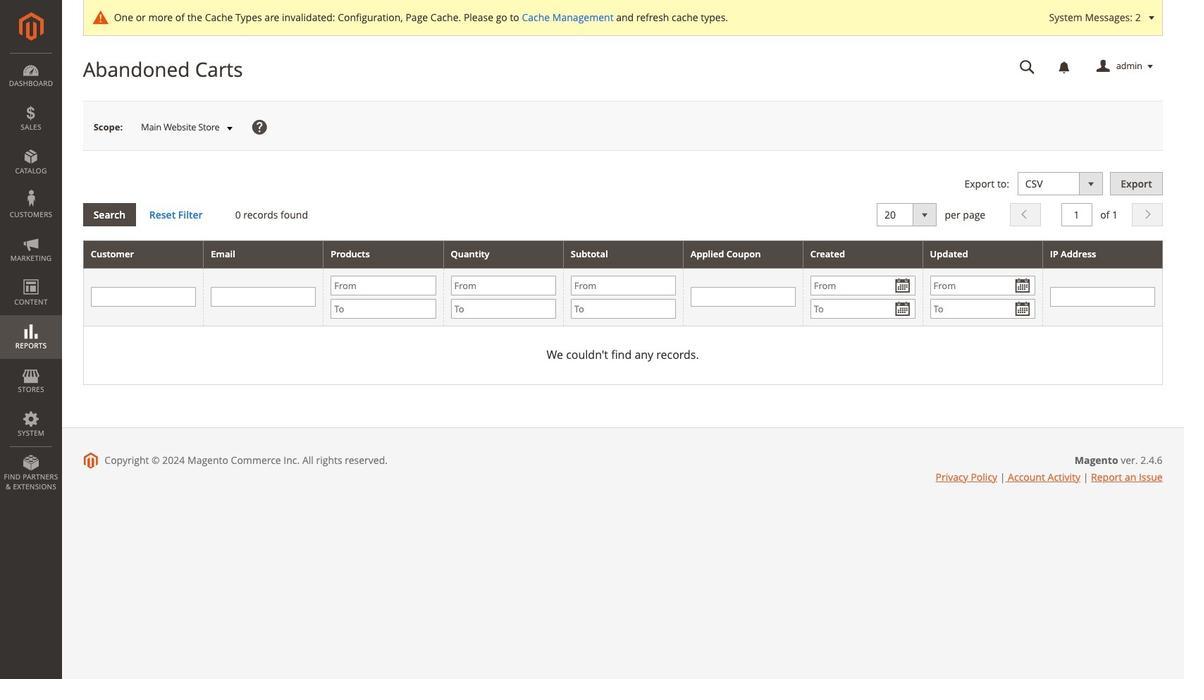 Task type: locate. For each thing, give the bounding box(es) containing it.
To text field
[[811, 299, 916, 319]]

To text field
[[331, 299, 436, 319], [451, 299, 556, 319], [571, 299, 676, 319], [930, 299, 1036, 319]]

None text field
[[1062, 203, 1093, 226], [691, 287, 796, 307], [1062, 203, 1093, 226], [691, 287, 796, 307]]

2 horizontal spatial from text field
[[811, 276, 916, 295]]

3 to text field from the left
[[571, 299, 676, 319]]

1 horizontal spatial from text field
[[930, 276, 1036, 295]]

menu bar
[[0, 53, 62, 499]]

None text field
[[1010, 54, 1045, 79], [91, 287, 196, 307], [211, 287, 316, 307], [1050, 287, 1155, 307], [1010, 54, 1045, 79], [91, 287, 196, 307], [211, 287, 316, 307], [1050, 287, 1155, 307]]

0 horizontal spatial from text field
[[571, 276, 676, 295]]

2 from text field from the left
[[451, 276, 556, 295]]

2 to text field from the left
[[451, 299, 556, 319]]

from text field for 4th to text field from the left
[[930, 276, 1036, 295]]

from text field for 2nd to text field from the right
[[571, 276, 676, 295]]

0 horizontal spatial from text field
[[331, 276, 436, 295]]

From text field
[[331, 276, 436, 295], [451, 276, 556, 295], [811, 276, 916, 295]]

3 from text field from the left
[[811, 276, 916, 295]]

2 from text field from the left
[[930, 276, 1036, 295]]

From text field
[[571, 276, 676, 295], [930, 276, 1036, 295]]

1 from text field from the left
[[571, 276, 676, 295]]

4 to text field from the left
[[930, 299, 1036, 319]]

1 horizontal spatial from text field
[[451, 276, 556, 295]]



Task type: describe. For each thing, give the bounding box(es) containing it.
1 from text field from the left
[[331, 276, 436, 295]]

1 to text field from the left
[[331, 299, 436, 319]]

magento admin panel image
[[19, 12, 43, 41]]



